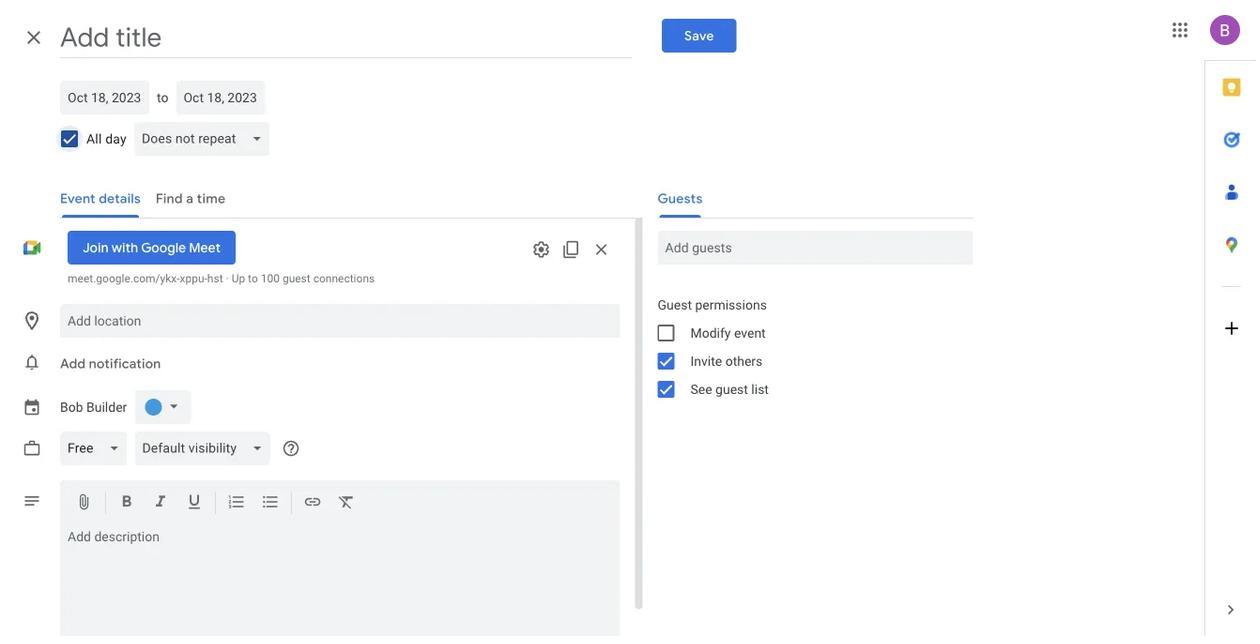 Task type: vqa. For each thing, say whether or not it's contained in the screenshot.
8
no



Task type: locate. For each thing, give the bounding box(es) containing it.
add notification
[[60, 356, 161, 373]]

bold image
[[117, 493, 136, 515]]

0 horizontal spatial to
[[157, 90, 169, 105]]

modify
[[691, 326, 731, 341]]

guest left list
[[716, 382, 749, 397]]

tab list
[[1206, 61, 1258, 584]]

to right up
[[248, 272, 258, 286]]

1 horizontal spatial to
[[248, 272, 258, 286]]

0 vertical spatial to
[[157, 90, 169, 105]]

underline image
[[185, 493, 204, 515]]

100
[[261, 272, 280, 286]]

others
[[726, 354, 763, 369]]

guest inside group
[[716, 382, 749, 397]]

hst
[[207, 272, 223, 286]]

guest
[[658, 297, 692, 313]]

1 horizontal spatial guest
[[716, 382, 749, 397]]

group
[[643, 291, 974, 404]]

join with google meet
[[83, 240, 221, 256]]

to
[[157, 90, 169, 105], [248, 272, 258, 286]]

formatting options toolbar
[[60, 481, 621, 527]]

xppu-
[[180, 272, 207, 286]]

guest right 100
[[283, 272, 311, 286]]

bob
[[60, 400, 83, 415]]

save button
[[662, 19, 737, 53]]

insert link image
[[303, 493, 322, 515]]

all day
[[86, 131, 127, 147]]

add notification button
[[53, 342, 168, 387]]

End date text field
[[184, 86, 258, 109]]

Guests text field
[[666, 231, 966, 265]]

guest
[[283, 272, 311, 286], [716, 382, 749, 397]]

1 vertical spatial guest
[[716, 382, 749, 397]]

invite others
[[691, 354, 763, 369]]

italic image
[[151, 493, 170, 515]]

connections
[[314, 272, 375, 286]]

join
[[83, 240, 109, 256]]

to left end date text box
[[157, 90, 169, 105]]

None field
[[134, 122, 277, 156], [60, 432, 135, 466], [135, 432, 278, 466], [134, 122, 277, 156], [60, 432, 135, 466], [135, 432, 278, 466]]

group containing guest permissions
[[643, 291, 974, 404]]

see guest list
[[691, 382, 769, 397]]

bob builder
[[60, 400, 127, 415]]

numbered list image
[[227, 493, 246, 515]]

modify event
[[691, 326, 766, 341]]

0 horizontal spatial guest
[[283, 272, 311, 286]]

up
[[232, 272, 245, 286]]

save
[[685, 27, 715, 44]]

meet
[[189, 240, 221, 256]]

join with google meet link
[[68, 231, 236, 265]]

permissions
[[696, 297, 767, 313]]

list
[[752, 382, 769, 397]]

all
[[86, 131, 102, 147]]



Task type: describe. For each thing, give the bounding box(es) containing it.
Title text field
[[60, 17, 632, 58]]

meet.google.com/ykx-xppu-hst · up to 100 guest connections
[[68, 272, 375, 286]]

remove formatting image
[[337, 493, 356, 515]]

0 vertical spatial guest
[[283, 272, 311, 286]]

Start date text field
[[68, 86, 142, 109]]

see
[[691, 382, 713, 397]]

notification
[[89, 356, 161, 373]]

day
[[105, 131, 127, 147]]

google
[[141, 240, 186, 256]]

guest permissions
[[658, 297, 767, 313]]

add
[[60, 356, 86, 373]]

event
[[735, 326, 766, 341]]

Location text field
[[68, 304, 613, 338]]

Description text field
[[60, 530, 621, 637]]

meet.google.com/ykx-
[[68, 272, 180, 286]]

bulleted list image
[[261, 493, 280, 515]]

invite
[[691, 354, 723, 369]]

builder
[[86, 400, 127, 415]]

with
[[112, 240, 138, 256]]

1 vertical spatial to
[[248, 272, 258, 286]]

·
[[226, 272, 229, 286]]



